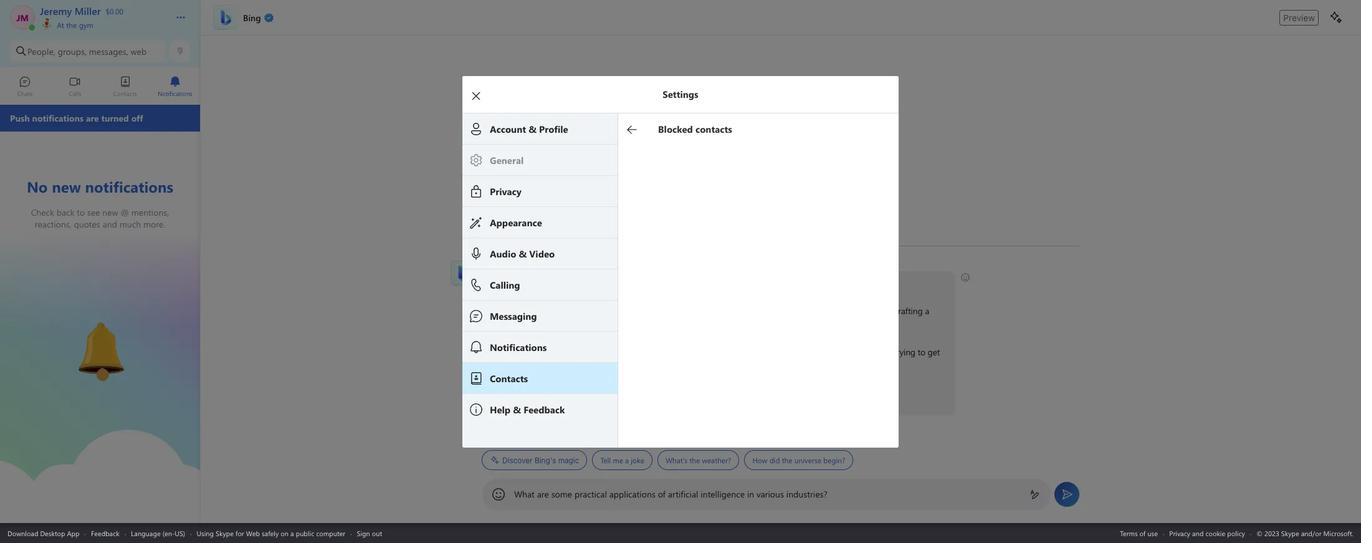 Task type: describe. For each thing, give the bounding box(es) containing it.
a inside tell me a joke button
[[625, 455, 629, 465]]

remember
[[610, 319, 649, 330]]

1 vertical spatial for
[[510, 319, 520, 330]]

1 horizontal spatial of
[[658, 488, 666, 500]]

what
[[514, 488, 535, 500]]

policy
[[1228, 528, 1246, 538]]

1 vertical spatial type
[[581, 387, 598, 399]]

app
[[67, 528, 80, 538]]

mad
[[820, 346, 837, 358]]

download desktop app
[[7, 528, 80, 538]]

on
[[281, 528, 289, 538]]

you inside the ask me any type of question, like finding vegan restaurants in cambridge, itinerary for your trip to europe or drafting a story for curious kids. in groups, remember to mention me with @bing. i'm an ai preview, so i'm still learning. sometimes i might say something weird. don't get mad at me, i'm just trying to get better! if you want to start over, type
[[496, 387, 510, 399]]

hey,
[[489, 277, 505, 289]]

(openhands)
[[863, 387, 910, 398]]

newtopic
[[600, 387, 635, 399]]

1 horizontal spatial in
[[748, 488, 755, 500]]

artificial
[[668, 488, 699, 500]]

discover
[[503, 455, 533, 465]]

9:24
[[500, 260, 514, 270]]

i inside the ask me any type of question, like finding vegan restaurants in cambridge, itinerary for your trip to europe or drafting a story for curious kids. in groups, remember to mention me with @bing. i'm an ai preview, so i'm still learning. sometimes i might say something weird. don't get mad at me, i'm just trying to get better! if you want to start over, type
[[674, 346, 676, 358]]

joke
[[631, 455, 645, 465]]

groups, inside the ask me any type of question, like finding vegan restaurants in cambridge, itinerary for your trip to europe or drafting a story for curious kids. in groups, remember to mention me with @bing. i'm an ai preview, so i'm still learning. sometimes i might say something weird. don't get mad at me, i'm just trying to get better! if you want to start over, type
[[580, 319, 608, 330]]

trip
[[830, 305, 842, 317]]

at the gym button
[[40, 17, 163, 30]]

universe
[[795, 455, 822, 465]]

web
[[246, 528, 260, 538]]

story
[[489, 319, 508, 330]]

bing,
[[482, 260, 498, 270]]

restaurants
[[667, 305, 708, 317]]

mention
[[661, 319, 693, 330]]

feedback
[[91, 528, 120, 538]]

!
[[548, 277, 550, 289]]

curious
[[523, 319, 550, 330]]

web
[[131, 45, 147, 57]]

might
[[678, 346, 700, 358]]

finding
[[614, 305, 640, 317]]

groups, inside button
[[58, 45, 87, 57]]

ask
[[489, 305, 502, 317]]

2 i'm from the left
[[567, 346, 579, 358]]

what's
[[666, 455, 688, 465]]

skype
[[216, 528, 234, 538]]

me for ask me any type of question, like finding vegan restaurants in cambridge, itinerary for your trip to europe or drafting a story for curious kids. in groups, remember to mention me with @bing. i'm an ai preview, so i'm still learning. sometimes i might say something weird. don't get mad at me, i'm just trying to get better! if you want to start over, type
[[504, 305, 516, 317]]

am
[[516, 260, 528, 270]]

cookie
[[1206, 528, 1226, 538]]

a inside the ask me any type of question, like finding vegan restaurants in cambridge, itinerary for your trip to europe or drafting a story for curious kids. in groups, remember to mention me with @bing. i'm an ai preview, so i'm still learning. sometimes i might say something weird. don't get mad at me, i'm just trying to get better! if you want to start over, type
[[925, 305, 930, 317]]

intelligence
[[701, 488, 745, 500]]

me,
[[849, 346, 862, 358]]

in inside the ask me any type of question, like finding vegan restaurants in cambridge, itinerary for your trip to europe or drafting a story for curious kids. in groups, remember to mention me with @bing. i'm an ai preview, so i'm still learning. sometimes i might say something weird. don't get mad at me, i'm just trying to get better! if you want to start over, type
[[710, 305, 717, 317]]

bing, 9:24 am
[[482, 260, 528, 270]]

us)
[[175, 528, 185, 538]]

kids.
[[552, 319, 568, 330]]

some
[[552, 488, 573, 500]]

if
[[489, 387, 494, 399]]

0 vertical spatial how
[[552, 277, 570, 289]]

2 get from the left
[[928, 346, 941, 358]]

drafting
[[894, 305, 923, 317]]

did
[[770, 455, 780, 465]]

language (en-us) link
[[131, 528, 185, 538]]

messages,
[[89, 45, 128, 57]]

public
[[296, 528, 314, 538]]

in
[[571, 319, 578, 330]]

how did the universe begin? button
[[745, 450, 854, 470]]

are
[[537, 488, 549, 500]]

don't
[[784, 346, 804, 358]]

at the gym
[[55, 20, 93, 30]]

question,
[[562, 305, 597, 317]]

what's the weather? button
[[658, 450, 740, 470]]

can
[[572, 277, 585, 289]]

tell me a joke button
[[593, 450, 653, 470]]

learning.
[[596, 346, 628, 358]]

an
[[503, 346, 512, 358]]

0 horizontal spatial for
[[236, 528, 244, 538]]

tell
[[601, 455, 611, 465]]

various
[[757, 488, 784, 500]]

today?
[[626, 277, 651, 289]]

blocked contacts dialog
[[463, 75, 918, 447]]

people,
[[27, 45, 55, 57]]

with
[[709, 319, 725, 330]]

ai
[[514, 346, 522, 358]]

any
[[519, 305, 532, 317]]

begin?
[[824, 455, 846, 465]]

1 vertical spatial me
[[695, 319, 707, 330]]

something
[[717, 346, 757, 358]]

@bing.
[[727, 319, 754, 330]]

2 vertical spatial of
[[1140, 528, 1146, 538]]



Task type: locate. For each thing, give the bounding box(es) containing it.
me left with
[[695, 319, 707, 330]]

bell
[[63, 317, 79, 330]]

i'm right so
[[567, 346, 579, 358]]

1 horizontal spatial get
[[928, 346, 941, 358]]

what's the weather?
[[666, 455, 732, 465]]

me right tell
[[613, 455, 623, 465]]

your
[[811, 305, 827, 317]]

this
[[507, 277, 520, 289]]

wednesday, november 8, 2023 heading
[[482, 231, 1081, 254]]

sometimes
[[630, 346, 672, 358]]

discover bing's magic
[[503, 455, 580, 465]]

feedback link
[[91, 528, 120, 538]]

safely
[[262, 528, 279, 538]]

groups, down at the gym
[[58, 45, 87, 57]]

how inside button
[[753, 455, 768, 465]]

what are some practical applications of artificial intelligence in various industries?
[[514, 488, 828, 500]]

for
[[798, 305, 808, 317], [510, 319, 520, 330], [236, 528, 244, 538]]

1 horizontal spatial for
[[510, 319, 520, 330]]

to right trip
[[845, 305, 852, 317]]

type right over,
[[581, 387, 598, 399]]

is
[[523, 277, 528, 289]]

privacy and cookie policy link
[[1170, 528, 1246, 538]]

gym
[[79, 20, 93, 30]]

the inside button
[[66, 20, 77, 30]]

0 vertical spatial you
[[610, 277, 624, 289]]

for left web
[[236, 528, 244, 538]]

0 horizontal spatial of
[[553, 305, 560, 317]]

1 horizontal spatial groups,
[[580, 319, 608, 330]]

sign
[[357, 528, 370, 538]]

0 horizontal spatial get
[[806, 346, 818, 358]]

to down vegan on the left of page
[[651, 319, 659, 330]]

1 vertical spatial of
[[658, 488, 666, 500]]

privacy and cookie policy
[[1170, 528, 1246, 538]]

better!
[[489, 360, 514, 372]]

over,
[[561, 387, 579, 399]]

the for at
[[66, 20, 77, 30]]

the inside "button"
[[690, 455, 700, 465]]

1 horizontal spatial you
[[610, 277, 624, 289]]

1 horizontal spatial me
[[613, 455, 623, 465]]

1 vertical spatial groups,
[[580, 319, 608, 330]]

say
[[703, 346, 715, 358]]

weather?
[[702, 455, 732, 465]]

at
[[839, 346, 847, 358]]

hey, this is
[[489, 277, 530, 289]]

me
[[504, 305, 516, 317], [695, 319, 707, 330], [613, 455, 623, 465]]

desktop
[[40, 528, 65, 538]]

for left 'your'
[[798, 305, 808, 317]]

how left did at right bottom
[[753, 455, 768, 465]]

1 vertical spatial how
[[753, 455, 768, 465]]

0 horizontal spatial a
[[291, 528, 294, 538]]

1 vertical spatial in
[[748, 488, 755, 500]]

ask me any type of question, like finding vegan restaurants in cambridge, itinerary for your trip to europe or drafting a story for curious kids. in groups, remember to mention me with @bing. i'm an ai preview, so i'm still learning. sometimes i might say something weird. don't get mad at me, i'm just trying to get better! if you want to start over, type
[[489, 305, 943, 399]]

the for what's
[[690, 455, 700, 465]]

get right 'trying'
[[928, 346, 941, 358]]

out
[[372, 528, 382, 538]]

0 horizontal spatial type
[[534, 305, 550, 317]]

the right what's
[[690, 455, 700, 465]]

get left mad
[[806, 346, 818, 358]]

using skype for web safely on a public computer link
[[197, 528, 346, 538]]

using skype for web safely on a public computer
[[197, 528, 346, 538]]

like
[[599, 305, 611, 317]]

tab list
[[0, 70, 200, 105]]

itinerary
[[765, 305, 796, 317]]

using
[[197, 528, 214, 538]]

privacy
[[1170, 528, 1191, 538]]

trying
[[894, 346, 916, 358]]

i
[[587, 277, 589, 289], [674, 346, 676, 358]]

terms of use link
[[1121, 528, 1159, 538]]

download
[[7, 528, 38, 538]]

1 horizontal spatial i
[[674, 346, 676, 358]]

a
[[925, 305, 930, 317], [625, 455, 629, 465], [291, 528, 294, 538]]

groups, down like
[[580, 319, 608, 330]]

in left various
[[748, 488, 755, 500]]

i left might
[[674, 346, 676, 358]]

0 horizontal spatial i
[[587, 277, 589, 289]]

people, groups, messages, web button
[[10, 40, 165, 62]]

industries?
[[787, 488, 828, 500]]

terms of use
[[1121, 528, 1159, 538]]

0 horizontal spatial in
[[710, 305, 717, 317]]

1 vertical spatial you
[[496, 387, 510, 399]]

language
[[131, 528, 161, 538]]

a right on
[[291, 528, 294, 538]]

how
[[552, 277, 570, 289], [753, 455, 768, 465]]

2 horizontal spatial the
[[782, 455, 793, 465]]

the right did at right bottom
[[782, 455, 793, 465]]

1 vertical spatial a
[[625, 455, 629, 465]]

2 horizontal spatial i'm
[[865, 346, 876, 358]]

0 horizontal spatial i'm
[[489, 346, 500, 358]]

me inside button
[[613, 455, 623, 465]]

language (en-us)
[[131, 528, 185, 538]]

vegan
[[642, 305, 665, 317]]

0 vertical spatial for
[[798, 305, 808, 317]]

i'm left an at the bottom of the page
[[489, 346, 500, 358]]

1 horizontal spatial how
[[753, 455, 768, 465]]

and
[[1193, 528, 1204, 538]]

europe
[[855, 305, 881, 317]]

a right drafting at right
[[925, 305, 930, 317]]

2 horizontal spatial of
[[1140, 528, 1146, 538]]

of left artificial on the bottom of page
[[658, 488, 666, 500]]

to left start
[[532, 387, 540, 399]]

sign out link
[[357, 528, 382, 538]]

2 horizontal spatial for
[[798, 305, 808, 317]]

for right story
[[510, 319, 520, 330]]

0 horizontal spatial me
[[504, 305, 516, 317]]

Type a message text field
[[514, 488, 1020, 500]]

2 horizontal spatial me
[[695, 319, 707, 330]]

0 horizontal spatial groups,
[[58, 45, 87, 57]]

0 horizontal spatial you
[[496, 387, 510, 399]]

of up kids.
[[553, 305, 560, 317]]

0 horizontal spatial how
[[552, 277, 570, 289]]

the inside button
[[782, 455, 793, 465]]

at
[[57, 20, 64, 30]]

0 vertical spatial of
[[553, 305, 560, 317]]

people, groups, messages, web
[[27, 45, 147, 57]]

2 vertical spatial me
[[613, 455, 623, 465]]

1 i'm from the left
[[489, 346, 500, 358]]

use
[[1148, 528, 1159, 538]]

help
[[592, 277, 608, 289]]

cambridge,
[[720, 305, 763, 317]]

how right !
[[552, 277, 570, 289]]

groups,
[[58, 45, 87, 57], [580, 319, 608, 330]]

want
[[512, 387, 530, 399]]

0 vertical spatial groups,
[[58, 45, 87, 57]]

0 vertical spatial a
[[925, 305, 930, 317]]

of inside the ask me any type of question, like finding vegan restaurants in cambridge, itinerary for your trip to europe or drafting a story for curious kids. in groups, remember to mention me with @bing. i'm an ai preview, so i'm still learning. sometimes i might say something weird. don't get mad at me, i'm just trying to get better! if you want to start over, type
[[553, 305, 560, 317]]

so
[[557, 346, 565, 358]]

in up with
[[710, 305, 717, 317]]

start
[[542, 387, 559, 399]]

a left joke
[[625, 455, 629, 465]]

to right 'trying'
[[918, 346, 926, 358]]

0 vertical spatial in
[[710, 305, 717, 317]]

preview,
[[524, 346, 554, 358]]

in
[[710, 305, 717, 317], [748, 488, 755, 500]]

1 horizontal spatial a
[[625, 455, 629, 465]]

weird.
[[759, 346, 781, 358]]

3 i'm from the left
[[865, 346, 876, 358]]

i'm left just
[[865, 346, 876, 358]]

you right help
[[610, 277, 624, 289]]

me left any
[[504, 305, 516, 317]]

1 horizontal spatial the
[[690, 455, 700, 465]]

sign out
[[357, 528, 382, 538]]

me for tell me a joke
[[613, 455, 623, 465]]

0 vertical spatial type
[[534, 305, 550, 317]]

you
[[610, 277, 624, 289], [496, 387, 510, 399]]

1 horizontal spatial type
[[581, 387, 598, 399]]

1 vertical spatial i
[[674, 346, 676, 358]]

2 vertical spatial a
[[291, 528, 294, 538]]

still
[[581, 346, 593, 358]]

the
[[66, 20, 77, 30], [690, 455, 700, 465], [782, 455, 793, 465]]

preview
[[1284, 12, 1316, 23]]

the right at
[[66, 20, 77, 30]]

0 horizontal spatial the
[[66, 20, 77, 30]]

i'm
[[489, 346, 500, 358], [567, 346, 579, 358], [865, 346, 876, 358]]

! how can i help you today?
[[548, 277, 653, 289]]

1 horizontal spatial i'm
[[567, 346, 579, 358]]

you right if
[[496, 387, 510, 399]]

2 horizontal spatial a
[[925, 305, 930, 317]]

0 vertical spatial me
[[504, 305, 516, 317]]

practical
[[575, 488, 607, 500]]

of left use
[[1140, 528, 1146, 538]]

2 vertical spatial for
[[236, 528, 244, 538]]

computer
[[316, 528, 346, 538]]

just
[[878, 346, 892, 358]]

i right can
[[587, 277, 589, 289]]

1 get from the left
[[806, 346, 818, 358]]

0 vertical spatial i
[[587, 277, 589, 289]]

tell me a joke
[[601, 455, 645, 465]]

how did the universe begin?
[[753, 455, 846, 465]]

type up curious
[[534, 305, 550, 317]]



